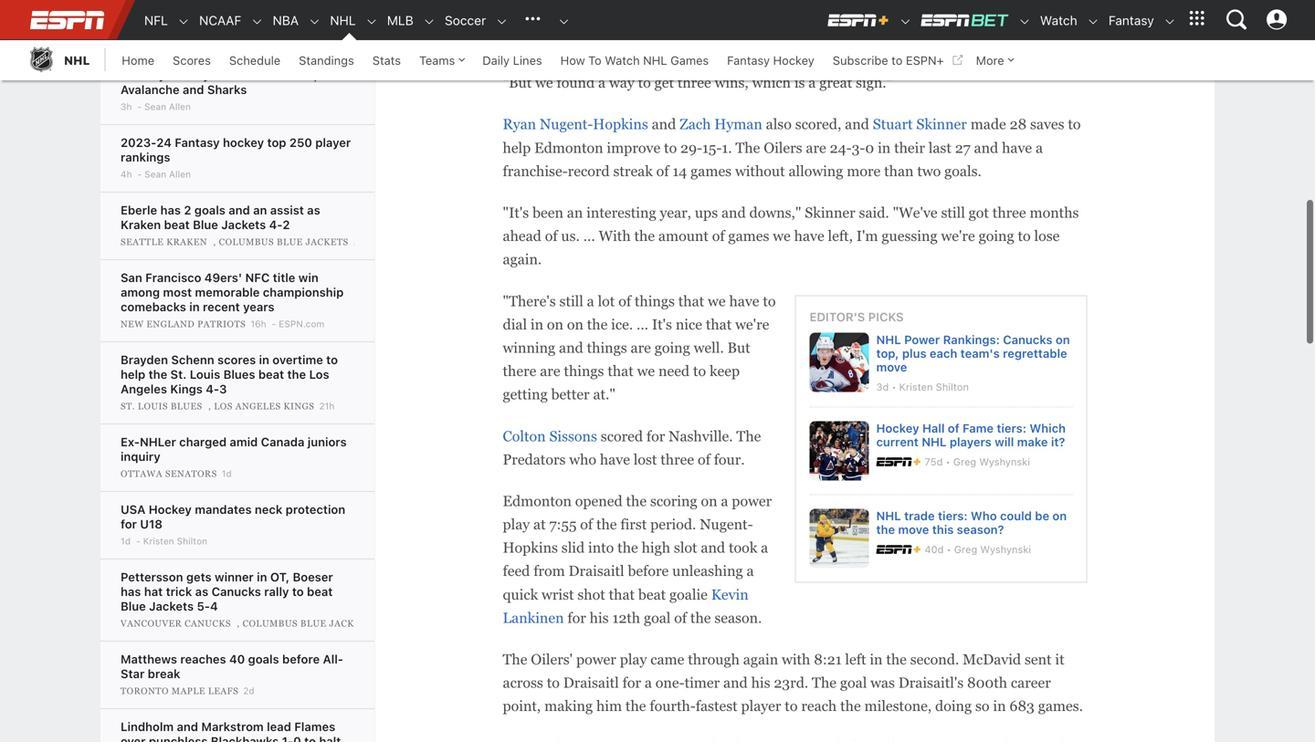 Task type: vqa. For each thing, say whether or not it's contained in the screenshot.


Task type: locate. For each thing, give the bounding box(es) containing it.
pettersson gets winner in ot, boeser has hat trick as canucks rally to beat blue jackets 5-4
[[121, 571, 333, 613]]

allen down hockey:
[[169, 101, 191, 112]]

1 horizontal spatial as
[[307, 203, 320, 217]]

1 horizontal spatial we're
[[941, 228, 975, 244]]

edmonton down ryan nugent-hopkins link
[[535, 140, 603, 156]]

kraken inside seattle kraken link
[[166, 237, 207, 247]]

matthews reaches 40 goals before all- star break toronto maple leafs 2d
[[121, 653, 343, 697]]

0 vertical spatial his
[[590, 610, 609, 627]]

1 vertical spatial allen
[[169, 169, 191, 180]]

nba
[[273, 13, 299, 28]]

1 vertical spatial as
[[195, 585, 208, 599]]

1 horizontal spatial which
[[1001, 28, 1040, 44]]

0 horizontal spatial which
[[752, 75, 791, 91]]

st. down schenn
[[170, 368, 187, 381]]

as inside pettersson gets winner in ot, boeser has hat trick as canucks rally to beat blue jackets 5-4
[[195, 585, 208, 599]]

getting
[[503, 387, 548, 403]]

have up but
[[729, 293, 760, 310]]

goal right 12th
[[644, 610, 671, 627]]

things up it's
[[635, 293, 675, 310]]

skinner up 'last'
[[917, 116, 967, 133]]

23rd.
[[774, 675, 809, 692]]

1 horizontal spatial 4-
[[269, 218, 283, 232]]

1 vertical spatial 2
[[283, 218, 290, 232]]

greg down players
[[953, 456, 977, 468]]

in inside the made 28 saves to help edmonton improve to 29-15-1. the oilers are 24-3-0 in their last 27 and have a franchise-record streak of 14 games without allowing more than two goals.
[[878, 140, 891, 156]]

tiers: inside nhl trade tiers: who could be on the move this season?
[[938, 509, 968, 523]]

and inside "there's still a lot of things that we have to dial in on on the ice. ... it's nice that we're winning and things are going well. but there are things that we need to keep getting better at."
[[559, 340, 584, 356]]

ahead
[[503, 228, 542, 244]]

a down saves
[[1036, 140, 1043, 156]]

that
[[679, 293, 705, 310], [706, 316, 732, 333], [608, 363, 634, 380], [609, 587, 635, 603]]

power right oilers'
[[576, 652, 617, 668]]

for inside scored for nashville. the predators who have lost three of four.
[[647, 428, 665, 445]]

0 vertical spatial draisaitl
[[569, 563, 625, 580]]

of inside "there's still a lot of things that we have to dial in on on the ice. ... it's nice that we're winning and things are going well. but there are things that we need to keep getting better at."
[[619, 293, 631, 310]]

49ers'
[[205, 271, 242, 285]]

nhl inside hockey hall of fame tiers: which current nhl players will make it?
[[922, 435, 947, 449]]

0 horizontal spatial angeles
[[121, 382, 167, 396]]

the inside the made 28 saves to help edmonton improve to 29-15-1. the oilers are 24-3-0 in their last 27 and have a franchise-record streak of 14 games without allowing more than two goals.
[[736, 140, 760, 156]]

sean allen for 24
[[145, 169, 191, 180]]

1 vertical spatial we're
[[736, 316, 770, 333]]

0 vertical spatial going
[[979, 228, 1015, 244]]

things up better
[[564, 363, 604, 380]]

0 vertical spatial columbus
[[219, 237, 274, 247]]

2 vertical spatial three
[[661, 452, 694, 468]]

in right scores
[[259, 353, 269, 367]]

it?
[[1051, 435, 1066, 449]]

angeles up amid
[[235, 402, 281, 412]]

1 horizontal spatial before
[[628, 563, 669, 580]]

2 sean from the top
[[145, 169, 166, 180]]

0 inside lindholm and markstrom lead flames over punchless blackhawks 1-0 to hal
[[293, 735, 301, 743]]

interesting
[[587, 205, 657, 221]]

kristen shilton down each
[[899, 381, 969, 393]]

which up predators.
[[1001, 28, 1040, 44]]

1 vertical spatial louis
[[138, 402, 168, 412]]

so
[[976, 699, 990, 715]]

before inside edmonton opened the scoring on a power play at 7:55 of the first period. nugent- hopkins slid into the high slot and took a feed from draisaitl before unleashing a quick wrist shot that beat goalie
[[628, 563, 669, 580]]

1 vertical spatial help
[[121, 368, 145, 381]]

kraken up francisco
[[166, 237, 207, 247]]

daily
[[483, 53, 510, 67]]

sean allen for hockey:
[[144, 101, 191, 112]]

watch inside fantasy hockey: watch the ducks, avalanche and sharks
[[217, 68, 253, 82]]

blackhawks down markstrom
[[211, 735, 279, 743]]

0 vertical spatial mcdavid
[[767, 28, 825, 44]]

2d
[[243, 686, 255, 697]]

tiers:
[[997, 421, 1027, 435], [938, 509, 968, 523]]

0 vertical spatial power
[[732, 493, 772, 510]]

that up 12th
[[609, 587, 635, 603]]

the inside and blue jackets before topping the predators. "but we found a way to get three wins, which is a great sign."
[[973, 51, 994, 68]]

0 horizontal spatial his
[[590, 610, 609, 627]]

beat inside brayden schenn scores in overtime to help the st. louis blues beat the los angeles kings 4-3
[[258, 368, 284, 381]]

team's
[[961, 347, 1000, 360]]

san
[[121, 271, 142, 285]]

and inside "it's been an interesting year, ups and downs," skinner said. "we've still got three months ahead of us. ... with the amount of games we have left, i'm guessing we're going to lose again.
[[722, 205, 746, 221]]

fantasy hockey
[[727, 53, 815, 67]]

in up new england patriots 16h
[[189, 300, 200, 314]]

at."
[[593, 387, 616, 403]]

0 vertical spatial sean
[[144, 101, 166, 112]]

brayden schenn scores in overtime to help the st. louis blues beat the los angeles kings 4-3
[[121, 353, 338, 396]]

title
[[273, 271, 295, 285]]

to down well.
[[693, 363, 706, 380]]

1 horizontal spatial kristen
[[899, 381, 933, 393]]

sean allen
[[144, 101, 191, 112], [145, 169, 191, 180]]

championship
[[263, 285, 344, 299]]

"but
[[503, 75, 532, 91]]

kristen shilton down u18
[[143, 536, 207, 547]]

canucks down winner at the bottom left of the page
[[212, 585, 261, 599]]

0 vertical spatial st.
[[170, 368, 187, 381]]

kings left 21h
[[284, 402, 315, 412]]

1 vertical spatial los
[[214, 402, 233, 412]]

as right assist
[[307, 203, 320, 217]]

which inside ""this past week wasn't our best hockey," mcdavid said, summing up a run in which the oilers defeated the"
[[1001, 28, 1040, 44]]

watch
[[1040, 13, 1078, 28], [605, 53, 640, 67], [217, 68, 253, 82]]

... left it's
[[637, 316, 649, 333]]

nugent-
[[540, 116, 593, 133], [700, 517, 753, 533]]

jackets left 14h at the left top of page
[[306, 237, 349, 247]]

1 horizontal spatial hopkins
[[593, 116, 648, 133]]

jackets inside pettersson gets winner in ot, boeser has hat trick as canucks rally to beat blue jackets 5-4
[[149, 600, 194, 613]]

hockey inside usa hockey mandates neck protection for u18
[[149, 503, 192, 517]]

greg wyshynski for season?
[[954, 544, 1032, 556]]

we're down got
[[941, 228, 975, 244]]

in left ot,
[[257, 571, 267, 584]]

0
[[866, 140, 875, 156], [293, 735, 301, 743]]

power down four.
[[732, 493, 772, 510]]

for left one-
[[623, 675, 641, 692]]

sent
[[1025, 652, 1052, 668]]

1 horizontal spatial going
[[979, 228, 1015, 244]]

st. up ex-
[[121, 402, 135, 412]]

1 horizontal spatial goal
[[840, 675, 867, 692]]

goals for before
[[248, 653, 279, 666]]

lindholm and markstrom lead flames over punchless blackhawks 1-0 to hal
[[121, 720, 341, 743]]

columbus down eberle has 2 goals and an assist as kraken beat blue jackets 4-2
[[219, 237, 274, 247]]

0 vertical spatial columbus blue jackets
[[219, 237, 349, 247]]

standings
[[299, 53, 354, 67]]

24-
[[830, 140, 852, 156]]

250
[[289, 136, 312, 149]]

1 vertical spatial nugent-
[[700, 517, 753, 533]]

wyshynski down season?
[[981, 544, 1032, 556]]

1 vertical spatial his
[[752, 675, 771, 692]]

and inside and blue jackets before topping the predators. "but we found a way to get three wins, which is a great sign."
[[763, 51, 787, 68]]

power inside the oilers' power play came through again with 8:21 left in the second. mcdavid sent it across to draisaitl for a one-timer and his 23rd. the goal was draisaitl's 800th career point, making him the fourth-fastest player to reach the milestone, doing so in 683 games.
[[576, 652, 617, 668]]

0 horizontal spatial has
[[121, 585, 141, 599]]

kings
[[170, 382, 203, 396], [284, 402, 315, 412]]

0 vertical spatial columbus blue jackets link
[[213, 237, 351, 248]]

colton sissons
[[503, 428, 597, 445]]

1 vertical spatial angeles
[[235, 402, 281, 412]]

rally
[[264, 585, 289, 599]]

picks
[[869, 310, 904, 324]]

15-
[[703, 140, 722, 156]]

greg wyshynski down 'will'
[[953, 456, 1031, 468]]

1 vertical spatial columbus
[[243, 619, 298, 629]]

in
[[985, 28, 998, 44], [878, 140, 891, 156], [189, 300, 200, 314], [531, 316, 544, 333], [259, 353, 269, 367], [257, 571, 267, 584], [870, 652, 883, 668], [993, 699, 1006, 715]]

1 vertical spatial 4-
[[206, 382, 219, 396]]

0 vertical spatial 2
[[184, 203, 191, 217]]

a right the is
[[809, 75, 816, 91]]

columbus blue jackets link down assist
[[213, 237, 351, 248]]

0 horizontal spatial kristen
[[143, 536, 174, 547]]

going up need
[[655, 340, 690, 356]]

going
[[979, 228, 1015, 244], [655, 340, 690, 356]]

on inside nhl trade tiers: who could be on the move this season?
[[1053, 509, 1067, 523]]

1 vertical spatial watch
[[605, 53, 640, 67]]

nhl down picks
[[877, 333, 901, 347]]

0 vertical spatial wyshynski
[[980, 456, 1031, 468]]

fantasy for fantasy
[[1109, 13, 1155, 28]]

jackets inside and blue jackets before topping the predators. "but we found a way to get three wins, which is a great sign."
[[824, 51, 871, 68]]

goals for and
[[194, 203, 226, 217]]

reach
[[802, 699, 837, 715]]

on right be
[[1053, 509, 1067, 523]]

beat down overtime
[[258, 368, 284, 381]]

1 vertical spatial things
[[587, 340, 627, 356]]

nhl link left the home in the left top of the page
[[27, 40, 90, 80]]

draisaitl
[[569, 563, 625, 580], [563, 675, 619, 692]]

of right hall
[[948, 421, 960, 435]]

the down brayden
[[149, 368, 167, 381]]

have inside "it's been an interesting year, ups and downs," skinner said. "we've still got three months ahead of us. ... with the amount of games we have left, i'm guessing we're going to lose again.
[[794, 228, 825, 244]]

1 vertical spatial 0
[[293, 735, 301, 743]]

across
[[503, 675, 543, 692]]

which inside and blue jackets before topping the predators. "but we found a way to get three wins, which is a great sign."
[[752, 75, 791, 91]]

play left at
[[503, 517, 530, 533]]

to left get at top
[[638, 75, 651, 91]]

0 vertical spatial has
[[160, 203, 181, 217]]

1 vertical spatial kings
[[284, 402, 315, 412]]

0 vertical spatial play
[[503, 517, 530, 533]]

1 vertical spatial mcdavid
[[963, 652, 1021, 668]]

kraken inside eberle has 2 goals and an assist as kraken beat blue jackets 4-2
[[121, 218, 161, 232]]

for
[[647, 428, 665, 445], [121, 518, 137, 531], [568, 610, 586, 627], [623, 675, 641, 692]]

have
[[1002, 140, 1032, 156], [794, 228, 825, 244], [729, 293, 760, 310], [600, 452, 630, 468]]

a
[[947, 28, 955, 44], [598, 75, 606, 91], [809, 75, 816, 91], [1036, 140, 1043, 156], [587, 293, 595, 310], [721, 493, 729, 510], [761, 540, 769, 557], [747, 563, 754, 580], [645, 675, 652, 692]]

on left ice.
[[567, 316, 584, 333]]

editor's
[[810, 310, 865, 324]]

wyshynski for make
[[980, 456, 1031, 468]]

scores
[[173, 53, 211, 67]]

have inside scored for nashville. the predators who have lost three of four.
[[600, 452, 630, 468]]

also
[[766, 116, 792, 133]]

0 vertical spatial watch
[[1040, 13, 1078, 28]]

to down 23rd. at the right
[[785, 699, 798, 715]]

in down stuart
[[878, 140, 891, 156]]

the left ice.
[[587, 316, 608, 333]]

on right scoring
[[701, 493, 718, 510]]

fourth-
[[650, 699, 696, 715]]

kraken
[[121, 218, 161, 232], [166, 237, 207, 247]]

the inside fantasy hockey: watch the ducks, avalanche and sharks
[[256, 68, 275, 82]]

watch up predators.
[[1040, 13, 1078, 28]]

0 vertical spatial tiers:
[[997, 421, 1027, 435]]

goals inside eberle has 2 goals and an assist as kraken beat blue jackets 4-2
[[194, 203, 226, 217]]

0 horizontal spatial going
[[655, 340, 690, 356]]

draisaitl up him
[[563, 675, 619, 692]]

... inside "it's been an interesting year, ups and downs," skinner said. "we've still got three months ahead of us. ... with the amount of games we have left, i'm guessing we're going to lose again.
[[584, 228, 595, 244]]

has right eberle
[[160, 203, 181, 217]]

hockey for usa hockey mandates neck protection for u18
[[149, 503, 192, 517]]

columbus blue jackets link for seattle kraken
[[213, 237, 351, 248]]

2 horizontal spatial watch
[[1040, 13, 1078, 28]]

0 vertical spatial kristen shilton
[[899, 381, 969, 393]]

high
[[642, 540, 671, 557]]

0 vertical spatial still
[[941, 205, 965, 221]]

beat inside edmonton opened the scoring on a power play at 7:55 of the first period. nugent- hopkins slid into the high slot and took a feed from draisaitl before unleashing a quick wrist shot that beat goalie
[[639, 587, 666, 603]]

player inside 2023-24 fantasy hockey top 250 player rankings
[[315, 136, 351, 149]]

0 vertical spatial nugent-
[[540, 116, 593, 133]]

markstrom
[[201, 720, 264, 734]]

and inside fantasy hockey: watch the ducks, avalanche and sharks
[[183, 83, 204, 96]]

columbus blue jackets for kraken
[[219, 237, 349, 247]]

have inside "there's still a lot of things that we have to dial in on on the ice. ... it's nice that we're winning and things are going well. but there are things that we need to keep getting better at."
[[729, 293, 760, 310]]

0 horizontal spatial 1d
[[121, 536, 131, 547]]

ex-
[[121, 435, 140, 449]]

the down schedule
[[256, 68, 275, 82]]

0 inside the made 28 saves to help edmonton improve to 29-15-1. the oilers are 24-3-0 in their last 27 and have a franchise-record streak of 14 games without allowing more than two goals.
[[866, 140, 875, 156]]

games down downs," at the right top
[[729, 228, 770, 244]]

angeles up st. louis blues
[[121, 382, 167, 396]]

going down got
[[979, 228, 1015, 244]]

season.
[[715, 610, 762, 627]]

0 vertical spatial are
[[806, 140, 827, 156]]

the right with
[[634, 228, 655, 244]]

0 horizontal spatial before
[[282, 653, 320, 666]]

in right dial
[[531, 316, 544, 333]]

canucks down 5-
[[185, 619, 231, 629]]

1 horizontal spatial louis
[[190, 368, 220, 381]]

over
[[121, 735, 146, 743]]

sean allen down rankings
[[145, 169, 191, 180]]

fantasy for fantasy hockey
[[727, 53, 770, 67]]

0 vertical spatial greg
[[953, 456, 977, 468]]

0 vertical spatial hockey
[[773, 53, 815, 67]]

fantasy inside fantasy hockey: watch the ducks, avalanche and sharks
[[121, 68, 166, 82]]

came
[[651, 652, 685, 668]]

shilton for plus
[[936, 381, 969, 393]]

neck
[[255, 503, 283, 517]]

0 horizontal spatial hockey
[[149, 503, 192, 517]]

12th
[[613, 610, 641, 627]]

mcdavid up 800th
[[963, 652, 1021, 668]]

blue down hat
[[121, 600, 146, 613]]

are
[[806, 140, 827, 156], [631, 340, 651, 356], [540, 363, 561, 380]]

blackhawks up wins,
[[683, 51, 759, 68]]

nhl right nhl image
[[64, 53, 90, 67]]

0 horizontal spatial kings
[[170, 382, 203, 396]]

i'm
[[857, 228, 878, 244]]

oilers
[[503, 51, 542, 68], [764, 140, 803, 156]]

draisaitl inside the oilers' power play came through again with 8:21 left in the second. mcdavid sent it across to draisaitl for a one-timer and his 23rd. the goal was draisaitl's 800th career point, making him the fourth-fastest player to reach the milestone, doing so in 683 games.
[[563, 675, 619, 692]]

the inside nhl trade tiers: who could be on the move this season?
[[877, 523, 895, 537]]

new england patriots link
[[121, 319, 249, 330]]

power
[[905, 333, 940, 347]]

2 sean allen from the top
[[145, 169, 191, 180]]

1 horizontal spatial los
[[309, 368, 329, 381]]

1 vertical spatial edmonton
[[503, 493, 572, 510]]

games down 15-
[[691, 163, 732, 179]]

jackets down trick
[[149, 600, 194, 613]]

an up us.
[[567, 205, 583, 221]]

1 horizontal spatial watch
[[605, 53, 640, 67]]

to right saves
[[1068, 116, 1081, 133]]

columbus down rally
[[243, 619, 298, 629]]

hopkins up improve
[[593, 116, 648, 133]]

1 horizontal spatial nhl link
[[321, 1, 356, 40]]

4- inside eberle has 2 goals and an assist as kraken beat blue jackets 4-2
[[269, 218, 283, 232]]

1 horizontal spatial blackhawks
[[683, 51, 759, 68]]

0 horizontal spatial play
[[503, 517, 530, 533]]

1 vertical spatial three
[[993, 205, 1027, 221]]

1 vertical spatial play
[[620, 652, 647, 668]]

los inside brayden schenn scores in overtime to help the st. louis blues beat the los angeles kings 4-3
[[309, 368, 329, 381]]

hockey
[[223, 136, 264, 149]]

and inside the made 28 saves to help edmonton improve to 29-15-1. the oilers are 24-3-0 in their last 27 and have a franchise-record streak of 14 games without allowing more than two goals.
[[974, 140, 999, 156]]

tiers: left who
[[938, 509, 968, 523]]

0 vertical spatial move
[[877, 360, 908, 374]]

1 vertical spatial blackhawks
[[211, 735, 279, 743]]

winning
[[503, 340, 556, 356]]

fantasy hockey link
[[718, 40, 824, 80]]

editor's picks
[[810, 310, 904, 324]]

of inside hockey hall of fame tiers: which current nhl players will make it?
[[948, 421, 960, 435]]

four.
[[714, 452, 745, 468]]

of left 14
[[657, 163, 669, 179]]

1d
[[222, 469, 232, 479], [121, 536, 131, 547]]

it
[[1056, 652, 1065, 668]]

player down 23rd. at the right
[[741, 699, 782, 715]]

1 vertical spatial 1d
[[121, 536, 131, 547]]

u18
[[140, 518, 163, 531]]

1 vertical spatial ...
[[637, 316, 649, 333]]

columbus blue jackets down assist
[[219, 237, 349, 247]]

things down ice.
[[587, 340, 627, 356]]

1 sean from the top
[[144, 101, 166, 112]]

1 vertical spatial goals
[[248, 653, 279, 666]]

1 vertical spatial st.
[[121, 402, 135, 412]]

top,
[[877, 347, 899, 360]]

opened
[[575, 493, 623, 510]]

blues
[[223, 368, 255, 381], [171, 402, 202, 412]]

as up 5-
[[195, 585, 208, 599]]

1 vertical spatial before
[[628, 563, 669, 580]]

mcdavid inside the oilers' power play came through again with 8:21 left in the second. mcdavid sent it across to draisaitl for a one-timer and his 23rd. the goal was draisaitl's 800th career point, making him the fourth-fastest player to reach the milestone, doing so in 683 games.
[[963, 652, 1021, 668]]

kristen shilton for u18
[[143, 536, 207, 547]]

1 horizontal spatial power
[[732, 493, 772, 510]]

mcdavid up fantasy hockey
[[767, 28, 825, 44]]

0 up "more"
[[866, 140, 875, 156]]

have left the left,
[[794, 228, 825, 244]]

4- inside brayden schenn scores in overtime to help the st. louis blues beat the los angeles kings 4-3
[[206, 382, 219, 396]]

how to watch nhl games
[[561, 53, 709, 67]]

soccer
[[445, 13, 486, 28]]

1 vertical spatial has
[[121, 585, 141, 599]]

fantasy hockey: watch the ducks, avalanche and sharks
[[121, 68, 318, 96]]

0 vertical spatial los
[[309, 368, 329, 381]]

0 horizontal spatial still
[[560, 293, 584, 310]]

1 vertical spatial columbus blue jackets link
[[237, 619, 375, 629]]

0 horizontal spatial blues
[[171, 402, 202, 412]]

greg wyshynski for make
[[953, 456, 1031, 468]]

1 vertical spatial wyshynski
[[981, 544, 1032, 556]]

and inside the oilers' power play came through again with 8:21 left in the second. mcdavid sent it across to draisaitl for a one-timer and his 23rd. the goal was draisaitl's 800th career point, making him the fourth-fastest player to reach the milestone, doing so in 683 games.
[[724, 675, 748, 692]]

0 horizontal spatial as
[[195, 585, 208, 599]]

francisco
[[145, 271, 201, 285]]

1-
[[282, 735, 293, 743]]

1 vertical spatial power
[[576, 652, 617, 668]]

that up at."
[[608, 363, 634, 380]]

beat down boeser
[[307, 585, 333, 599]]

the right 1.
[[736, 140, 760, 156]]

the down run
[[973, 51, 994, 68]]

brayden schenn scores in overtime to help the st. louis blues beat the los angeles kings 4-3 link
[[121, 353, 338, 396]]

hall
[[923, 421, 945, 435]]

has left hat
[[121, 585, 141, 599]]

blues inside brayden schenn scores in overtime to help the st. louis blues beat the los angeles kings 4-3
[[223, 368, 255, 381]]

we inside and blue jackets before topping the predators. "but we found a way to get three wins, which is a great sign."
[[535, 75, 553, 91]]

0 horizontal spatial an
[[253, 203, 267, 217]]

columbus for seattle kraken
[[219, 237, 274, 247]]

blue inside eberle has 2 goals and an assist as kraken beat blue jackets 4-2
[[193, 218, 218, 232]]

to inside lindholm and markstrom lead flames over punchless blackhawks 1-0 to hal
[[304, 735, 316, 743]]

0 horizontal spatial ...
[[584, 228, 595, 244]]

to right overtime
[[326, 353, 338, 367]]

kristen shilton for plus
[[899, 381, 969, 393]]

blue down assist
[[277, 237, 303, 247]]

first
[[621, 517, 647, 533]]

0 vertical spatial angeles
[[121, 382, 167, 396]]

1 vertical spatial shilton
[[177, 536, 207, 547]]

edmonton inside edmonton opened the scoring on a power play at 7:55 of the first period. nugent- hopkins slid into the high slot and took a feed from draisaitl before unleashing a quick wrist shot that beat goalie
[[503, 493, 572, 510]]

columbus blue jackets link down rally
[[237, 619, 375, 629]]

0 vertical spatial 0
[[866, 140, 875, 156]]

is
[[795, 75, 805, 91]]

plus
[[903, 347, 927, 360]]

the up first at the bottom of page
[[626, 493, 647, 510]]

shot
[[578, 587, 605, 603]]

kristen for u18
[[143, 536, 174, 547]]

toronto maple leafs link
[[121, 686, 241, 697]]

1 horizontal spatial an
[[567, 205, 583, 221]]

goal inside the oilers' power play came through again with 8:21 left in the second. mcdavid sent it across to draisaitl for a one-timer and his 23rd. the goal was draisaitl's 800th career point, making him the fourth-fastest player to reach the milestone, doing so in 683 games.
[[840, 675, 867, 692]]

to inside pettersson gets winner in ot, boeser has hat trick as canucks rally to beat blue jackets 5-4
[[292, 585, 304, 599]]

with
[[599, 228, 631, 244]]

move inside nhl power rankings: canucks on top, plus each team's regrettable move
[[877, 360, 908, 374]]

hat
[[144, 585, 163, 599]]

oilers inside ""this past week wasn't our best hockey," mcdavid said, summing up a run in which the oilers defeated the"
[[503, 51, 542, 68]]

1 vertical spatial canucks
[[212, 585, 261, 599]]

going inside "it's been an interesting year, ups and downs," skinner said. "we've still got three months ahead of us. ... with the amount of games we have left, i'm guessing we're going to lose again.
[[979, 228, 1015, 244]]

of left us.
[[545, 228, 558, 244]]

0 vertical spatial allen
[[169, 101, 191, 112]]

... inside "there's still a lot of things that we have to dial in on on the ice. ... it's nice that we're winning and things are going well. but there are things that we need to keep getting better at."
[[637, 316, 649, 333]]

0 horizontal spatial we're
[[736, 316, 770, 333]]

watch inside "link"
[[1040, 13, 1078, 28]]

are down ice.
[[631, 340, 651, 356]]

0 horizontal spatial help
[[121, 368, 145, 381]]

1 horizontal spatial skinner
[[917, 116, 967, 133]]

shilton for u18
[[177, 536, 207, 547]]

pettersson gets winner in ot, boeser has hat trick as canucks rally to beat blue jackets 5-4 link
[[121, 571, 333, 613]]

1 sean allen from the top
[[144, 101, 191, 112]]

kraken down eberle
[[121, 218, 161, 232]]

goals inside matthews reaches 40 goals before all- star break toronto maple leafs 2d
[[248, 653, 279, 666]]

0 horizontal spatial 4-
[[206, 382, 219, 396]]

for inside usa hockey mandates neck protection for u18
[[121, 518, 137, 531]]



Task type: describe. For each thing, give the bounding box(es) containing it.
the down overtime
[[287, 368, 306, 381]]

the inside scored for nashville. the predators who have lost three of four.
[[737, 428, 761, 445]]

that up nice
[[679, 293, 705, 310]]

unleashing
[[673, 563, 743, 580]]

still inside "it's been an interesting year, ups and downs," skinner said. "we've still got three months ahead of us. ... with the amount of games we have left, i'm guessing we're going to lose again.
[[941, 205, 965, 221]]

scored
[[601, 428, 643, 445]]

3
[[219, 382, 227, 396]]

saves
[[1031, 116, 1065, 133]]

columbus blue jackets for canucks
[[243, 619, 372, 629]]

29-
[[681, 140, 703, 156]]

we're inside "there's still a lot of things that we have to dial in on on the ice. ... it's nice that we're winning and things are going well. but there are things that we need to keep getting better at."
[[736, 316, 770, 333]]

0 vertical spatial things
[[635, 293, 675, 310]]

683
[[1010, 699, 1035, 715]]

boeser
[[293, 571, 333, 584]]

greg for will
[[953, 456, 977, 468]]

still inside "there's still a lot of things that we have to dial in on on the ice. ... it's nice that we're winning and things are going well. but there are things that we need to keep getting better at."
[[560, 293, 584, 310]]

recent
[[203, 300, 240, 314]]

0 horizontal spatial nugent-
[[540, 116, 593, 133]]

games inside the made 28 saves to help edmonton improve to 29-15-1. the oilers are 24-3-0 in their last 27 and have a franchise-record streak of 14 games without allowing more than two goals.
[[691, 163, 732, 179]]

14h
[[353, 237, 369, 247]]

1 vertical spatial are
[[631, 340, 651, 356]]

a left the way
[[598, 75, 606, 91]]

we left need
[[637, 363, 655, 380]]

a inside the made 28 saves to help edmonton improve to 29-15-1. the oilers are 24-3-0 in their last 27 and have a franchise-record streak of 14 games without allowing more than two goals.
[[1036, 140, 1043, 156]]

ice.
[[611, 316, 633, 333]]

we inside "it's been an interesting year, ups and downs," skinner said. "we've still got three months ahead of us. ... with the amount of games we have left, i'm guessing we're going to lose again.
[[773, 228, 791, 244]]

seattle
[[121, 237, 164, 247]]

0 horizontal spatial are
[[540, 363, 561, 380]]

stats link
[[363, 40, 410, 80]]

the right him
[[626, 699, 646, 715]]

seattle kraken link
[[121, 237, 210, 248]]

eberle has 2 goals and an assist as kraken beat blue jackets 4-2
[[121, 203, 320, 232]]

hockey for fantasy hockey
[[773, 53, 815, 67]]

hockey:
[[169, 68, 214, 82]]

blackhawks inside lindholm and markstrom lead flames over punchless blackhawks 1-0 to hal
[[211, 735, 279, 743]]

the right to
[[604, 51, 624, 68]]

of inside scored for nashville. the predators who have lost three of four.
[[698, 452, 711, 468]]

colton
[[503, 428, 546, 445]]

beat inside pettersson gets winner in ot, boeser has hat trick as canucks rally to beat blue jackets 5-4
[[307, 585, 333, 599]]

comebacks
[[121, 300, 186, 314]]

have inside the made 28 saves to help edmonton improve to 29-15-1. the oilers are 24-3-0 in their last 27 and have a franchise-record streak of 14 games without allowing more than two goals.
[[1002, 140, 1032, 156]]

for inside the oilers' power play came through again with 8:21 left in the second. mcdavid sent it across to draisaitl for a one-timer and his 23rd. the goal was draisaitl's 800th career point, making him the fourth-fastest player to reach the milestone, doing so in 683 games.
[[623, 675, 641, 692]]

to inside brayden schenn scores in overtime to help the st. louis blues beat the los angeles kings 4-3
[[326, 353, 338, 367]]

in inside ""this past week wasn't our best hockey," mcdavid said, summing up a run in which the oilers defeated the"
[[985, 28, 998, 44]]

lead
[[267, 720, 291, 734]]

nba link
[[264, 1, 299, 40]]

reaches
[[180, 653, 226, 666]]

0 vertical spatial skinner
[[917, 116, 967, 133]]

will
[[995, 435, 1014, 449]]

flames
[[294, 720, 335, 734]]

of inside the made 28 saves to help edmonton improve to 29-15-1. the oilers are 24-3-0 in their last 27 and have a franchise-record streak of 14 games without allowing more than two goals.
[[657, 163, 669, 179]]

most
[[163, 285, 192, 299]]

the inside "it's been an interesting year, ups and downs," skinner said. "we've still got three months ahead of us. ... with the amount of games we have left, i'm guessing we're going to lose again.
[[634, 228, 655, 244]]

lindholm
[[121, 720, 174, 734]]

gets
[[186, 571, 212, 584]]

mcdavid inside ""this past week wasn't our best hockey," mcdavid said, summing up a run in which the oilers defeated the"
[[767, 28, 825, 44]]

all-
[[323, 653, 343, 666]]

75d
[[925, 456, 943, 468]]

to inside subscribe to espn+ link
[[892, 53, 903, 67]]

to inside "it's been an interesting year, ups and downs," skinner said. "we've still got three months ahead of us. ... with the amount of games we have left, i'm guessing we're going to lose again.
[[1018, 228, 1031, 244]]

vancouver canucks link
[[121, 619, 234, 629]]

and inside eberle has 2 goals and an assist as kraken beat blue jackets 4-2
[[229, 203, 250, 217]]

columbus for vancouver canucks
[[243, 619, 298, 629]]

0 horizontal spatial goal
[[644, 610, 671, 627]]

the right the reach at right
[[841, 699, 861, 715]]

amid
[[230, 435, 258, 449]]

him
[[597, 699, 622, 715]]

guessing
[[882, 228, 938, 244]]

27
[[955, 140, 971, 156]]

3-
[[852, 140, 866, 156]]

period.
[[651, 517, 696, 533]]

columbus blue jackets link for vancouver canucks
[[237, 619, 375, 629]]

to down "it's been an interesting year, ups and downs," skinner said. "we've still got three months ahead of us. ... with the amount of games we have left, i'm guessing we're going to lose again.
[[763, 293, 776, 310]]

hopkins inside edmonton opened the scoring on a power play at 7:55 of the first period. nugent- hopkins slid into the high slot and took a feed from draisaitl before unleashing a quick wrist shot that beat goalie
[[503, 540, 558, 557]]

that up well.
[[706, 316, 732, 333]]

allen for rankings
[[169, 169, 191, 180]]

made
[[971, 116, 1007, 133]]

rankings:
[[943, 333, 1000, 347]]

star
[[121, 667, 145, 681]]

power inside edmonton opened the scoring on a power play at 7:55 of the first period. nugent- hopkins slid into the high slot and took a feed from draisaitl before unleashing a quick wrist shot that beat goalie
[[732, 493, 772, 510]]

blue inside and blue jackets before topping the predators. "but we found a way to get three wins, which is a great sign."
[[791, 51, 820, 68]]

colton sissons link
[[503, 428, 597, 445]]

of down ups
[[712, 228, 725, 244]]

in right so
[[993, 699, 1006, 715]]

before inside and blue jackets before topping the predators. "but we found a way to get three wins, which is a great sign."
[[875, 51, 916, 68]]

summing
[[863, 28, 923, 44]]

canucks inside pettersson gets winner in ot, boeser has hat trick as canucks rally to beat blue jackets 5-4
[[212, 585, 261, 599]]

on down "there's
[[547, 316, 564, 333]]

nhl image
[[27, 46, 55, 73]]

three inside scored for nashville. the predators who have lost three of four.
[[661, 452, 694, 468]]

1 horizontal spatial angeles
[[235, 402, 281, 412]]

we're inside "it's been an interesting year, ups and downs," skinner said. "we've still got three months ahead of us. ... with the amount of games we have left, i'm guessing we're going to lose again.
[[941, 228, 975, 244]]

the inside "there's still a lot of things that we have to dial in on on the ice. ... it's nice that we're winning and things are going well. but there are things that we need to keep getting better at."
[[587, 316, 608, 333]]

has inside pettersson gets winner in ot, boeser has hat trick as canucks rally to beat blue jackets 5-4
[[121, 585, 141, 599]]

the down goalie
[[691, 610, 711, 627]]

stuart
[[873, 116, 913, 133]]

pettersson
[[121, 571, 183, 584]]

wins,
[[715, 75, 749, 91]]

greg for this
[[954, 544, 978, 556]]

years
[[243, 300, 275, 314]]

break
[[148, 667, 180, 681]]

and inside lindholm and markstrom lead flames over punchless blackhawks 1-0 to hal
[[177, 720, 198, 734]]

vancouver canucks
[[121, 619, 231, 629]]

beat inside eberle has 2 goals and an assist as kraken beat blue jackets 4-2
[[164, 218, 190, 232]]

we up well.
[[708, 293, 726, 310]]

to down oilers'
[[547, 675, 560, 692]]

said.
[[859, 205, 890, 221]]

for down shot in the left of the page
[[568, 610, 586, 627]]

tiers: inside hockey hall of fame tiers: which current nhl players will make it?
[[997, 421, 1027, 435]]

help inside brayden schenn scores in overtime to help the st. louis blues beat the los angeles kings 4-3
[[121, 368, 145, 381]]

angeles inside brayden schenn scores in overtime to help the st. louis blues beat the los angeles kings 4-3
[[121, 382, 167, 396]]

and inside edmonton opened the scoring on a power play at 7:55 of the first period. nugent- hopkins slid into the high slot and took a feed from draisaitl before unleashing a quick wrist shot that beat goalie
[[701, 540, 725, 557]]

that inside edmonton opened the scoring on a power play at 7:55 of the first period. nugent- hopkins slid into the high slot and took a feed from draisaitl before unleashing a quick wrist shot that beat goalie
[[609, 587, 635, 603]]

this
[[933, 523, 954, 537]]

nugent- inside edmonton opened the scoring on a power play at 7:55 of the first period. nugent- hopkins slid into the high slot and took a feed from draisaitl before unleashing a quick wrist shot that beat goalie
[[700, 517, 753, 533]]

need
[[659, 363, 690, 380]]

regrettable
[[1003, 347, 1068, 360]]

a inside ""this past week wasn't our best hockey," mcdavid said, summing up a run in which the oilers defeated the"
[[947, 28, 955, 44]]

in inside pettersson gets winner in ot, boeser has hat trick as canucks rally to beat blue jackets 5-4
[[257, 571, 267, 584]]

2023-24 fantasy hockey top 250 player rankings
[[121, 136, 351, 164]]

scored for nashville. the predators who have lost three of four.
[[503, 428, 761, 468]]

mlb link
[[378, 1, 414, 40]]

nhl inside nhl power rankings: canucks on top, plus each team's regrettable move
[[877, 333, 901, 347]]

nhl trade tiers: who could be on the move this season?
[[877, 509, 1067, 537]]

best
[[678, 28, 705, 44]]

three inside and blue jackets before topping the predators. "but we found a way to get three wins, which is a great sign."
[[678, 75, 711, 91]]

3h
[[121, 101, 132, 112]]

before inside matthews reaches 40 goals before all- star break toronto maple leafs 2d
[[282, 653, 320, 666]]

allen for sharks
[[169, 101, 191, 112]]

the up was
[[886, 652, 907, 668]]

who
[[971, 509, 997, 523]]

blue up all-
[[300, 619, 327, 629]]

a inside the oilers' power play came through again with 8:21 left in the second. mcdavid sent it across to draisaitl for a one-timer and his 23rd. the goal was draisaitl's 800th career point, making him the fourth-fastest player to reach the milestone, doing so in 683 games.
[[645, 675, 652, 692]]

the up predators.
[[1043, 28, 1064, 44]]

canucks inside nhl power rankings: canucks on top, plus each team's regrettable move
[[1003, 333, 1053, 347]]

jackets inside eberle has 2 goals and an assist as kraken beat blue jackets 4-2
[[221, 218, 266, 232]]

1 vertical spatial blues
[[171, 402, 202, 412]]

second.
[[911, 652, 959, 668]]

his inside the oilers' power play came through again with 8:21 left in the second. mcdavid sent it across to draisaitl for a one-timer and his 23rd. the goal was draisaitl's 800th career point, making him the fourth-fastest player to reach the milestone, doing so in 683 games.
[[752, 675, 771, 692]]

as inside eberle has 2 goals and an assist as kraken beat blue jackets 4-2
[[307, 203, 320, 217]]

watch for fantasy hockey: watch the ducks, avalanche and sharks
[[217, 68, 253, 82]]

1 horizontal spatial kings
[[284, 402, 315, 412]]

nfl
[[144, 13, 168, 28]]

0 vertical spatial hopkins
[[593, 116, 648, 133]]

improve
[[607, 140, 661, 156]]

the down the 8:21
[[812, 675, 837, 692]]

kevin
[[711, 587, 749, 603]]

a down four.
[[721, 493, 729, 510]]

england
[[147, 319, 195, 329]]

0 horizontal spatial nhl link
[[27, 40, 90, 80]]

0 horizontal spatial los
[[214, 402, 233, 412]]

going inside "there's still a lot of things that we have to dial in on on the ice. ... it's nice that we're winning and things are going well. but there are things that we need to keep getting better at."
[[655, 340, 690, 356]]

play inside edmonton opened the scoring on a power play at 7:55 of the first period. nugent- hopkins slid into the high slot and took a feed from draisaitl before unleashing a quick wrist shot that beat goalie
[[503, 517, 530, 533]]

hockey hall of fame tiers: which current nhl players will make it?
[[877, 421, 1066, 449]]

nice
[[676, 316, 703, 333]]

0 horizontal spatial louis
[[138, 402, 168, 412]]

slot
[[674, 540, 698, 557]]

nfl link
[[135, 1, 168, 40]]

games
[[671, 53, 709, 67]]

san francisco 49ers' nfc title win among most memorable championship comebacks in recent years link
[[121, 271, 344, 314]]

a down took
[[747, 563, 754, 580]]

three inside "it's been an interesting year, ups and downs," skinner said. "we've still got three months ahead of us. ... with the amount of games we have left, i'm guessing we're going to lose again.
[[993, 205, 1027, 221]]

help inside the made 28 saves to help edmonton improve to 29-15-1. the oilers are 24-3-0 in their last 27 and have a franchise-record streak of 14 games without allowing more than two goals.
[[503, 140, 531, 156]]

2023-
[[121, 136, 157, 149]]

got
[[969, 205, 989, 221]]

of down goalie
[[674, 610, 687, 627]]

timer
[[685, 675, 720, 692]]

doing
[[936, 699, 972, 715]]

play inside the oilers' power play came through again with 8:21 left in the second. mcdavid sent it across to draisaitl for a one-timer and his 23rd. the goal was draisaitl's 800th career point, making him the fourth-fastest player to reach the milestone, doing so in 683 games.
[[620, 652, 647, 668]]

move inside nhl trade tiers: who could be on the move this season?
[[898, 523, 929, 537]]

2 vertical spatial canucks
[[185, 619, 231, 629]]

in inside "there's still a lot of things that we have to dial in on on the ice. ... it's nice that we're winning and things are going well. but there are things that we need to keep getting better at."
[[531, 316, 544, 333]]

sean for 2023-
[[145, 169, 166, 180]]

usa hockey mandates neck protection for u18
[[121, 503, 346, 531]]

wyshynski for season?
[[981, 544, 1032, 556]]

watch for how to watch nhl games
[[605, 53, 640, 67]]

wrist
[[542, 587, 574, 603]]

jackets up all-
[[329, 619, 372, 629]]

up
[[927, 28, 944, 44]]

from
[[534, 563, 565, 580]]

has inside eberle has 2 goals and an assist as kraken beat blue jackets 4-2
[[160, 203, 181, 217]]

the down first at the bottom of page
[[618, 540, 638, 557]]

wasn't
[[607, 28, 649, 44]]

games inside "it's been an interesting year, ups and downs," skinner said. "we've still got three months ahead of us. ... with the amount of games we have left, i'm guessing we're going to lose again.
[[729, 228, 770, 244]]

player inside the oilers' power play came through again with 8:21 left in the second. mcdavid sent it across to draisaitl for a one-timer and his 23rd. the goal was draisaitl's 800th career point, making him the fourth-fastest player to reach the milestone, doing so in 683 games.
[[741, 699, 782, 715]]

winner
[[215, 571, 254, 584]]

skinner inside "it's been an interesting year, ups and downs," skinner said. "we've still got three months ahead of us. ... with the amount of games we have left, i'm guessing we're going to lose again.
[[805, 205, 856, 221]]

fantasy inside 2023-24 fantasy hockey top 250 player rankings
[[175, 136, 220, 149]]

the up into
[[597, 517, 617, 533]]

on inside edmonton opened the scoring on a power play at 7:55 of the first period. nugent- hopkins slid into the high slot and took a feed from draisaitl before unleashing a quick wrist shot that beat goalie
[[701, 493, 718, 510]]

fantasy for fantasy hockey: watch the ducks, avalanche and sharks
[[121, 68, 166, 82]]

nhl up get at top
[[643, 53, 667, 67]]

2 vertical spatial things
[[564, 363, 604, 380]]

in right left
[[870, 652, 883, 668]]

a right took
[[761, 540, 769, 557]]

to left 29-
[[664, 140, 677, 156]]

past
[[541, 28, 568, 44]]

better
[[551, 387, 590, 403]]

than
[[884, 163, 914, 179]]

st. inside brayden schenn scores in overtime to help the st. louis blues beat the los angeles kings 4-3
[[170, 368, 187, 381]]

games.
[[1038, 699, 1083, 715]]

1 horizontal spatial 2
[[283, 218, 290, 232]]

on inside nhl power rankings: canucks on top, plus each team's regrettable move
[[1056, 333, 1070, 347]]

are inside the made 28 saves to help edmonton improve to 29-15-1. the oilers are 24-3-0 in their last 27 and have a franchise-record streak of 14 games without allowing more than two goals.
[[806, 140, 827, 156]]

the up across
[[503, 652, 528, 668]]

kevin lankinen link
[[503, 587, 749, 627]]

0 horizontal spatial 2
[[184, 203, 191, 217]]

oilers inside the made 28 saves to help edmonton improve to 29-15-1. the oilers are 24-3-0 in their last 27 and have a franchise-record streak of 14 games without allowing more than two goals.
[[764, 140, 803, 156]]

an inside "it's been an interesting year, ups and downs," skinner said. "we've still got three months ahead of us. ... with the amount of games we have left, i'm guessing we're going to lose again.
[[567, 205, 583, 221]]

louis inside brayden schenn scores in overtime to help the st. louis blues beat the los angeles kings 4-3
[[190, 368, 220, 381]]

inquiry
[[121, 450, 161, 464]]

scores link
[[164, 40, 220, 80]]

through
[[688, 652, 740, 668]]

"it's been an interesting year, ups and downs," skinner said. "we've still got three months ahead of us. ... with the amount of games we have left, i'm guessing we're going to lose again.
[[503, 205, 1079, 268]]

kristen for plus
[[899, 381, 933, 393]]

in inside san francisco 49ers' nfc title win among most memorable championship comebacks in recent years
[[189, 300, 200, 314]]

nhl up standings
[[330, 13, 356, 28]]

there
[[503, 363, 537, 380]]

the oilers' power play came through again with 8:21 left in the second. mcdavid sent it across to draisaitl for a one-timer and his 23rd. the goal was draisaitl's 800th career point, making him the fourth-fastest player to reach the milestone, doing so in 683 games.
[[503, 652, 1083, 715]]

sean for fantasy
[[144, 101, 166, 112]]



